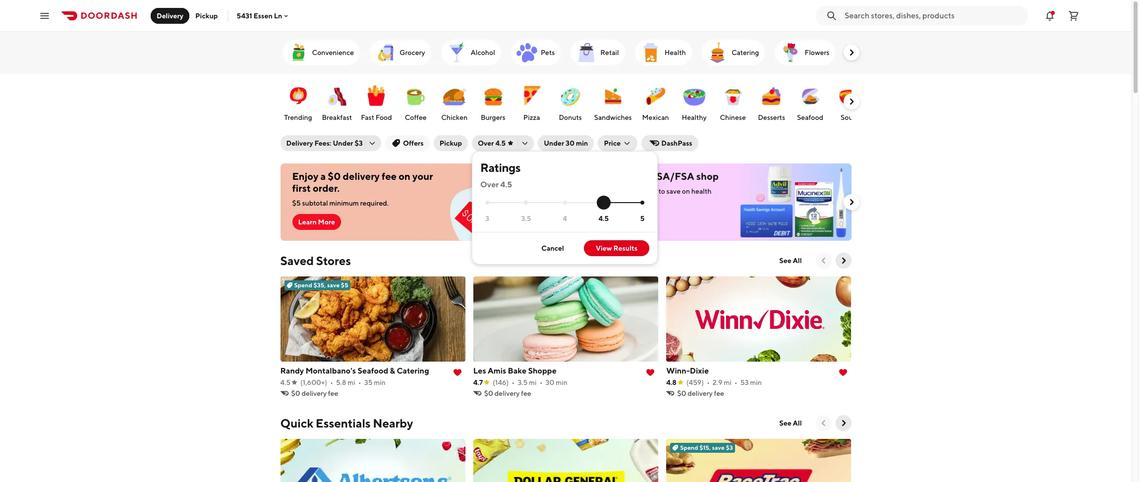 Task type: vqa. For each thing, say whether or not it's contained in the screenshot.
the leftmost greens,
no



Task type: describe. For each thing, give the bounding box(es) containing it.
to
[[659, 187, 665, 195]]

fast
[[361, 114, 374, 121]]

pizza
[[523, 114, 540, 121]]

$35,
[[314, 282, 326, 289]]

see all link for quick essentials nearby
[[774, 415, 808, 431]]

4
[[563, 214, 567, 222]]

health link
[[635, 40, 692, 65]]

randy montalbano's seafood & catering
[[280, 366, 429, 376]]

delivery inside enjoy a $0 delivery fee on your first order.
[[343, 171, 380, 182]]

fee for winn-dixie
[[714, 390, 724, 398]]

quick essentials nearby link
[[280, 415, 413, 431]]

save for spend $35, save $5
[[327, 282, 340, 289]]

saved stores link
[[280, 253, 351, 269]]

catering link
[[702, 40, 765, 65]]

5431 essen ln
[[237, 12, 282, 20]]

alcohol link
[[441, 40, 501, 65]]

offers button
[[385, 135, 430, 151]]

over 4.5 inside button
[[478, 139, 506, 147]]

stores
[[316, 254, 351, 268]]

flowers image
[[779, 41, 803, 64]]

essentials.
[[582, 197, 614, 205]]

saved
[[280, 254, 314, 268]]

over inside button
[[478, 139, 494, 147]]

quick essentials nearby
[[280, 416, 413, 430]]

shop
[[696, 171, 719, 182]]

under inside under 30 min button
[[544, 139, 564, 147]]

one-
[[605, 171, 627, 182]]

1 horizontal spatial seafood
[[797, 114, 823, 121]]

flowers
[[805, 49, 830, 57]]

&
[[390, 366, 395, 376]]

delivery button
[[151, 8, 189, 24]]

trending
[[284, 114, 312, 121]]

view results button
[[584, 240, 649, 256]]

minimum
[[329, 199, 359, 207]]

essentials
[[316, 416, 371, 430]]

delivery for randy
[[302, 390, 327, 398]]

under 30 min
[[544, 139, 588, 147]]

alcohol image
[[445, 41, 469, 64]]

• 3.5 mi • 30 min
[[512, 379, 568, 387]]

1 vertical spatial 3.5
[[518, 379, 528, 387]]

min for randy montalbano's seafood & catering
[[374, 379, 386, 387]]

your one-stop hsa/fsa shop
[[582, 171, 719, 182]]

fast food
[[361, 114, 392, 121]]

saved stores
[[280, 254, 351, 268]]

35
[[364, 379, 373, 387]]

Store search: begin typing to search for stores available on DoorDash text field
[[845, 10, 1022, 21]]

1 vertical spatial catering
[[397, 366, 429, 376]]

fee for randy montalbano's seafood & catering
[[328, 390, 338, 398]]

grocery image
[[374, 41, 398, 64]]

delivery for delivery
[[157, 12, 183, 20]]

health image
[[639, 41, 663, 64]]

pets link
[[511, 40, 561, 65]]

$5 subtotal minimum required.
[[292, 199, 389, 207]]

view
[[596, 244, 612, 252]]

4.5 down the ratings
[[500, 180, 512, 189]]

1 • from the left
[[330, 379, 333, 387]]

les
[[473, 366, 486, 376]]

1 vertical spatial 30
[[546, 379, 554, 387]]

card
[[643, 187, 657, 195]]

retail
[[600, 49, 619, 57]]

montalbano's
[[306, 366, 356, 376]]

pickup for pickup button to the left
[[195, 12, 218, 20]]

winn-
[[666, 366, 690, 376]]

use
[[582, 187, 594, 195]]

more
[[318, 218, 335, 226]]

see all for saved stores
[[779, 257, 802, 265]]

$​0 for les
[[484, 390, 493, 398]]

winn-dixie
[[666, 366, 709, 376]]

1 vertical spatial over 4.5
[[480, 180, 512, 189]]

$​0 for randy
[[291, 390, 300, 398]]

0 vertical spatial 3.5
[[521, 214, 531, 222]]

learn
[[298, 218, 317, 226]]

your
[[582, 171, 603, 182]]

grocery link
[[370, 40, 431, 65]]

4.5 down randy
[[280, 379, 291, 387]]

min for les amis bake shoppe
[[556, 379, 568, 387]]

your inside enjoy a $0 delivery fee on your first order.
[[413, 171, 433, 182]]

previous button of carousel image
[[819, 256, 829, 266]]

(459)
[[686, 379, 704, 387]]

delivery for delivery fees: under $3
[[286, 139, 313, 147]]

pets
[[541, 49, 555, 57]]

flowers link
[[775, 40, 836, 65]]

$3 for delivery fees: under $3
[[355, 139, 363, 147]]

bake
[[508, 366, 527, 376]]

delivery for winn-
[[688, 390, 713, 398]]

shoppe
[[528, 366, 557, 376]]

your inside the use your hsa/fsa card to save on health essentials.
[[595, 187, 609, 195]]

under 30 min button
[[538, 135, 594, 151]]

pets image
[[515, 41, 539, 64]]

0 horizontal spatial pickup button
[[189, 8, 224, 24]]

$​0 for winn-
[[677, 390, 686, 398]]

ratings
[[480, 161, 521, 175]]

sandwiches
[[594, 114, 632, 121]]

burgers
[[481, 114, 505, 121]]

food
[[376, 114, 392, 121]]

mi for seafood
[[348, 379, 355, 387]]

quick
[[280, 416, 313, 430]]

2 • from the left
[[358, 379, 361, 387]]

retail image
[[575, 41, 599, 64]]

dashpass button
[[642, 135, 698, 151]]

dashpass
[[661, 139, 692, 147]]

delivery for les
[[495, 390, 520, 398]]

30 inside under 30 min button
[[566, 139, 575, 147]]

3 • from the left
[[512, 379, 515, 387]]

a
[[320, 171, 326, 182]]

53
[[740, 379, 749, 387]]

2.9
[[713, 379, 723, 387]]

1 horizontal spatial pickup button
[[434, 135, 468, 151]]

4.5 down 4.5 stars and over image
[[599, 214, 609, 222]]

cancel
[[542, 244, 564, 252]]

health
[[691, 187, 712, 195]]

breakfast
[[322, 114, 352, 121]]

notification bell image
[[1044, 10, 1056, 22]]

$​0 delivery fee for amis
[[484, 390, 531, 398]]

order.
[[313, 182, 340, 194]]

5431 essen ln button
[[237, 12, 290, 20]]

coffee
[[405, 114, 427, 121]]

add card
[[588, 216, 619, 224]]

mexican
[[642, 114, 669, 121]]

grocery
[[400, 49, 425, 57]]



Task type: locate. For each thing, give the bounding box(es) containing it.
delivery fees: under $3
[[286, 139, 363, 147]]

all for saved stores
[[793, 257, 802, 265]]

0 vertical spatial 30
[[566, 139, 575, 147]]

1 vertical spatial $3
[[726, 444, 733, 452]]

1 vertical spatial over
[[480, 180, 499, 189]]

1 horizontal spatial 30
[[566, 139, 575, 147]]

1 see all link from the top
[[774, 253, 808, 269]]

0 vertical spatial spend
[[294, 282, 312, 289]]

on inside the use your hsa/fsa card to save on health essentials.
[[682, 187, 690, 195]]

2 $​0 from the left
[[484, 390, 493, 398]]

delivery right $0 on the top left of page
[[343, 171, 380, 182]]

card
[[603, 216, 619, 224]]

1 horizontal spatial $​0 delivery fee
[[484, 390, 531, 398]]

delivery down (1,600+)
[[302, 390, 327, 398]]

3 mi from the left
[[724, 379, 732, 387]]

1 horizontal spatial delivery
[[286, 139, 313, 147]]

0 horizontal spatial 30
[[546, 379, 554, 387]]

1 horizontal spatial $​0
[[484, 390, 493, 398]]

learn more button
[[292, 214, 341, 230]]

catering
[[732, 49, 759, 57], [397, 366, 429, 376]]

fee down • 3.5 mi • 30 min
[[521, 390, 531, 398]]

save right $15,
[[712, 444, 725, 452]]

3.5
[[521, 214, 531, 222], [518, 379, 528, 387]]

retail link
[[571, 40, 625, 65]]

essen
[[254, 12, 273, 20]]

0 vertical spatial $3
[[355, 139, 363, 147]]

1 see from the top
[[779, 257, 792, 265]]

hsa/fsa up to
[[649, 171, 694, 182]]

on down offers button
[[399, 171, 410, 182]]

delivery down (146)
[[495, 390, 520, 398]]

seafood up 35
[[358, 366, 388, 376]]

all left previous button of carousel image
[[793, 257, 802, 265]]

convenience link
[[282, 40, 360, 65]]

0 horizontal spatial under
[[333, 139, 353, 147]]

fee down '2.9' at the right bottom
[[714, 390, 724, 398]]

donuts
[[559, 114, 582, 121]]

over down burgers
[[478, 139, 494, 147]]

1 vertical spatial save
[[327, 282, 340, 289]]

1 vertical spatial seafood
[[358, 366, 388, 376]]

over 4.5 up the ratings
[[478, 139, 506, 147]]

2 horizontal spatial $​0 delivery fee
[[677, 390, 724, 398]]

mi right '2.9' at the right bottom
[[724, 379, 732, 387]]

$0
[[328, 171, 341, 182]]

save right to
[[667, 187, 681, 195]]

catering right catering icon on the right of the page
[[732, 49, 759, 57]]

min right 53 at the right of the page
[[750, 379, 762, 387]]

2 all from the top
[[793, 419, 802, 427]]

• 2.9 mi • 53 min
[[707, 379, 762, 387]]

save right the '$35,'
[[327, 282, 340, 289]]

delivery down (459)
[[688, 390, 713, 398]]

$​0 delivery fee for montalbano's
[[291, 390, 338, 398]]

randy
[[280, 366, 304, 376]]

healthy
[[682, 114, 707, 121]]

• left 5.8
[[330, 379, 333, 387]]

0 horizontal spatial $5
[[292, 199, 301, 207]]

catering right &
[[397, 366, 429, 376]]

see for quick essentials nearby
[[779, 419, 792, 427]]

save for spend $15, save $3
[[712, 444, 725, 452]]

your down offers
[[413, 171, 433, 182]]

pickup right the delivery button
[[195, 12, 218, 20]]

results
[[613, 244, 638, 252]]

mi down shoppe
[[529, 379, 537, 387]]

fee
[[382, 171, 397, 182], [328, 390, 338, 398], [521, 390, 531, 398], [714, 390, 724, 398]]

0 horizontal spatial delivery
[[157, 12, 183, 20]]

delivery
[[343, 171, 380, 182], [302, 390, 327, 398], [495, 390, 520, 398], [688, 390, 713, 398]]

delivery inside button
[[157, 12, 183, 20]]

$​0 delivery fee down (146)
[[484, 390, 531, 398]]

2 vertical spatial save
[[712, 444, 725, 452]]

under
[[333, 139, 353, 147], [544, 139, 564, 147]]

mi right 5.8
[[348, 379, 355, 387]]

3.5 down 3.5 stars and over icon
[[521, 214, 531, 222]]

$5 down first
[[292, 199, 301, 207]]

0 vertical spatial catering
[[732, 49, 759, 57]]

0 horizontal spatial catering
[[397, 366, 429, 376]]

0 horizontal spatial $3
[[355, 139, 363, 147]]

pickup down chicken
[[440, 139, 462, 147]]

min down "donuts"
[[576, 139, 588, 147]]

1 horizontal spatial spend
[[680, 444, 698, 452]]

under right fees:
[[333, 139, 353, 147]]

2 see all from the top
[[779, 419, 802, 427]]

4 stars and over image
[[563, 201, 567, 205]]

$3 down fast in the top left of the page
[[355, 139, 363, 147]]

0 vertical spatial all
[[793, 257, 802, 265]]

2 horizontal spatial save
[[712, 444, 725, 452]]

0 vertical spatial delivery
[[157, 12, 183, 20]]

2 see all link from the top
[[774, 415, 808, 431]]

add card button
[[582, 212, 625, 228]]

ln
[[274, 12, 282, 20]]

0 horizontal spatial spend
[[294, 282, 312, 289]]

1 vertical spatial delivery
[[286, 139, 313, 147]]

1 vertical spatial hsa/fsa
[[611, 187, 642, 195]]

min
[[576, 139, 588, 147], [374, 379, 386, 387], [556, 379, 568, 387], [750, 379, 762, 387]]

1 mi from the left
[[348, 379, 355, 387]]

30 down "donuts"
[[566, 139, 575, 147]]

see all for quick essentials nearby
[[779, 419, 802, 427]]

desserts
[[758, 114, 785, 121]]

fee up "required."
[[382, 171, 397, 182]]

• down shoppe
[[540, 379, 543, 387]]

5431
[[237, 12, 252, 20]]

0 horizontal spatial save
[[327, 282, 340, 289]]

save
[[667, 187, 681, 195], [327, 282, 340, 289], [712, 444, 725, 452]]

$​0 delivery fee for dixie
[[677, 390, 724, 398]]

• left '2.9' at the right bottom
[[707, 379, 710, 387]]

add
[[588, 216, 601, 224]]

trending link
[[281, 79, 315, 124]]

1 horizontal spatial hsa/fsa
[[649, 171, 694, 182]]

0 vertical spatial pickup
[[195, 12, 218, 20]]

min inside under 30 min button
[[576, 139, 588, 147]]

over 4.5
[[478, 139, 506, 147], [480, 180, 512, 189]]

$​0 down (146)
[[484, 390, 493, 398]]

pickup button down chicken
[[434, 135, 468, 151]]

health
[[665, 49, 686, 57]]

spend left the '$35,'
[[294, 282, 312, 289]]

1 horizontal spatial $5
[[341, 282, 348, 289]]

1 vertical spatial pickup
[[440, 139, 462, 147]]

1 see all from the top
[[779, 257, 802, 265]]

nearby
[[373, 416, 413, 430]]

1 vertical spatial on
[[682, 187, 690, 195]]

see all link for saved stores
[[774, 253, 808, 269]]

convenience image
[[286, 41, 310, 64]]

fee inside enjoy a $0 delivery fee on your first order.
[[382, 171, 397, 182]]

min down shoppe
[[556, 379, 568, 387]]

over 4.5 button
[[472, 135, 534, 151]]

5 • from the left
[[707, 379, 710, 387]]

3
[[485, 214, 489, 222]]

enjoy
[[292, 171, 318, 182]]

2 $​0 delivery fee from the left
[[484, 390, 531, 398]]

view results
[[596, 244, 638, 252]]

0 horizontal spatial seafood
[[358, 366, 388, 376]]

0 vertical spatial hsa/fsa
[[649, 171, 694, 182]]

0 vertical spatial save
[[667, 187, 681, 195]]

first
[[292, 182, 311, 194]]

0 vertical spatial $5
[[292, 199, 301, 207]]

see all link left previous button of carousel icon
[[774, 415, 808, 431]]

see all
[[779, 257, 802, 265], [779, 419, 802, 427]]

5
[[640, 214, 645, 222]]

0 vertical spatial see
[[779, 257, 792, 265]]

6 • from the left
[[735, 379, 738, 387]]

0 horizontal spatial mi
[[348, 379, 355, 387]]

3 $​0 from the left
[[677, 390, 686, 398]]

mi for bake
[[529, 379, 537, 387]]

1 horizontal spatial $3
[[726, 444, 733, 452]]

see all link left previous button of carousel image
[[774, 253, 808, 269]]

see left previous button of carousel image
[[779, 257, 792, 265]]

$​0 delivery fee down (1,600+)
[[291, 390, 338, 398]]

seafood
[[797, 114, 823, 121], [358, 366, 388, 376]]

catering image
[[706, 41, 730, 64]]

$3 right $15,
[[726, 444, 733, 452]]

0 horizontal spatial your
[[413, 171, 433, 182]]

alcohol
[[471, 49, 495, 57]]

1 horizontal spatial under
[[544, 139, 564, 147]]

amis
[[488, 366, 506, 376]]

• left 35
[[358, 379, 361, 387]]

1 vertical spatial see
[[779, 419, 792, 427]]

3 stars and over image
[[485, 201, 489, 205]]

$​0 down randy
[[291, 390, 300, 398]]

2 see from the top
[[779, 419, 792, 427]]

0 vertical spatial pickup button
[[189, 8, 224, 24]]

1 horizontal spatial your
[[595, 187, 609, 195]]

under down "donuts"
[[544, 139, 564, 147]]

fee down 5.8
[[328, 390, 338, 398]]

spend left $15,
[[680, 444, 698, 452]]

2 mi from the left
[[529, 379, 537, 387]]

open menu image
[[39, 10, 51, 22]]

dixie
[[690, 366, 709, 376]]

0 vertical spatial your
[[413, 171, 433, 182]]

1 vertical spatial your
[[595, 187, 609, 195]]

1 horizontal spatial save
[[667, 187, 681, 195]]

your up essentials.
[[595, 187, 609, 195]]

see for saved stores
[[779, 257, 792, 265]]

3.5 down bake
[[518, 379, 528, 387]]

0 vertical spatial see all
[[779, 257, 802, 265]]

hsa/fsa down 'one-'
[[611, 187, 642, 195]]

spend for spend $35, save $5
[[294, 282, 312, 289]]

spend
[[294, 282, 312, 289], [680, 444, 698, 452]]

all for quick essentials nearby
[[793, 419, 802, 427]]

0 vertical spatial over
[[478, 139, 494, 147]]

see left previous button of carousel icon
[[779, 419, 792, 427]]

0 vertical spatial see all link
[[774, 253, 808, 269]]

$5
[[292, 199, 301, 207], [341, 282, 348, 289]]

fees:
[[315, 139, 331, 147]]

4.5 up the ratings
[[495, 139, 506, 147]]

0 horizontal spatial hsa/fsa
[[611, 187, 642, 195]]

$​0 down winn-
[[677, 390, 686, 398]]

$5 right the '$35,'
[[341, 282, 348, 289]]

1 horizontal spatial on
[[682, 187, 690, 195]]

all left previous button of carousel icon
[[793, 419, 802, 427]]

on inside enjoy a $0 delivery fee on your first order.
[[399, 171, 410, 182]]

5.8
[[336, 379, 346, 387]]

1 vertical spatial spend
[[680, 444, 698, 452]]

• left 53 at the right of the page
[[735, 379, 738, 387]]

spend $35, save $5
[[294, 282, 348, 289]]

1 under from the left
[[333, 139, 353, 147]]

cancel button
[[530, 240, 576, 256]]

0 horizontal spatial on
[[399, 171, 410, 182]]

• 5.8 mi • 35 min
[[330, 379, 386, 387]]

4.5 stars and over image
[[602, 201, 606, 205]]

0 horizontal spatial $​0
[[291, 390, 300, 398]]

chinese
[[720, 114, 746, 121]]

over
[[478, 139, 494, 147], [480, 180, 499, 189]]

price button
[[598, 135, 638, 151]]

pickup
[[195, 12, 218, 20], [440, 139, 462, 147]]

beauty image
[[849, 41, 873, 64]]

5 stars and over image
[[641, 201, 644, 205]]

1 vertical spatial see all
[[779, 419, 802, 427]]

pickup button left 5431
[[189, 8, 224, 24]]

$​0 delivery fee down (459)
[[677, 390, 724, 398]]

• down les amis bake shoppe
[[512, 379, 515, 387]]

0 vertical spatial seafood
[[797, 114, 823, 121]]

4.5 inside button
[[495, 139, 506, 147]]

0 items, open order cart image
[[1068, 10, 1080, 22]]

fee for les amis bake shoppe
[[521, 390, 531, 398]]

next button of carousel image
[[846, 48, 856, 58], [846, 97, 856, 107], [846, 197, 856, 207], [839, 256, 848, 266], [839, 418, 848, 428]]

4 • from the left
[[540, 379, 543, 387]]

over up 3 stars and over image
[[480, 180, 499, 189]]

soup
[[841, 114, 857, 121]]

enjoy a $0 delivery fee on your first order.
[[292, 171, 433, 194]]

delivery
[[157, 12, 183, 20], [286, 139, 313, 147]]

$15,
[[700, 444, 711, 452]]

0 vertical spatial on
[[399, 171, 410, 182]]

0 horizontal spatial $​0 delivery fee
[[291, 390, 338, 398]]

1 vertical spatial pickup button
[[434, 135, 468, 151]]

1 all from the top
[[793, 257, 802, 265]]

1 $​0 delivery fee from the left
[[291, 390, 338, 398]]

chicken
[[441, 114, 468, 121]]

les amis bake shoppe
[[473, 366, 557, 376]]

0 horizontal spatial pickup
[[195, 12, 218, 20]]

convenience
[[312, 49, 354, 57]]

see all left previous button of carousel icon
[[779, 419, 802, 427]]

1 vertical spatial all
[[793, 419, 802, 427]]

price
[[604, 139, 621, 147]]

subtotal
[[302, 199, 328, 207]]

$​0
[[291, 390, 300, 398], [484, 390, 493, 398], [677, 390, 686, 398]]

1 horizontal spatial mi
[[529, 379, 537, 387]]

2 horizontal spatial mi
[[724, 379, 732, 387]]

see all left previous button of carousel image
[[779, 257, 802, 265]]

(1,600+)
[[300, 379, 327, 387]]

30 down shoppe
[[546, 379, 554, 387]]

min right 35
[[374, 379, 386, 387]]

1 $​0 from the left
[[291, 390, 300, 398]]

$3
[[355, 139, 363, 147], [726, 444, 733, 452]]

2 under from the left
[[544, 139, 564, 147]]

1 vertical spatial see all link
[[774, 415, 808, 431]]

pickup for the right pickup button
[[440, 139, 462, 147]]

save inside the use your hsa/fsa card to save on health essentials.
[[667, 187, 681, 195]]

previous button of carousel image
[[819, 418, 829, 428]]

1 vertical spatial $5
[[341, 282, 348, 289]]

3.5 stars and over image
[[524, 201, 528, 205]]

see
[[779, 257, 792, 265], [779, 419, 792, 427]]

3 $​0 delivery fee from the left
[[677, 390, 724, 398]]

required.
[[360, 199, 389, 207]]

hsa/fsa inside the use your hsa/fsa card to save on health essentials.
[[611, 187, 642, 195]]

min for winn-dixie
[[750, 379, 762, 387]]

1 horizontal spatial pickup
[[440, 139, 462, 147]]

1 horizontal spatial catering
[[732, 49, 759, 57]]

on left health
[[682, 187, 690, 195]]

seafood left soup
[[797, 114, 823, 121]]

0 vertical spatial over 4.5
[[478, 139, 506, 147]]

2 horizontal spatial $​0
[[677, 390, 686, 398]]

spend for spend $15, save $3
[[680, 444, 698, 452]]

$3 for spend $15, save $3
[[726, 444, 733, 452]]

over 4.5 down the ratings
[[480, 180, 512, 189]]

use your hsa/fsa card to save on health essentials.
[[582, 187, 712, 205]]



